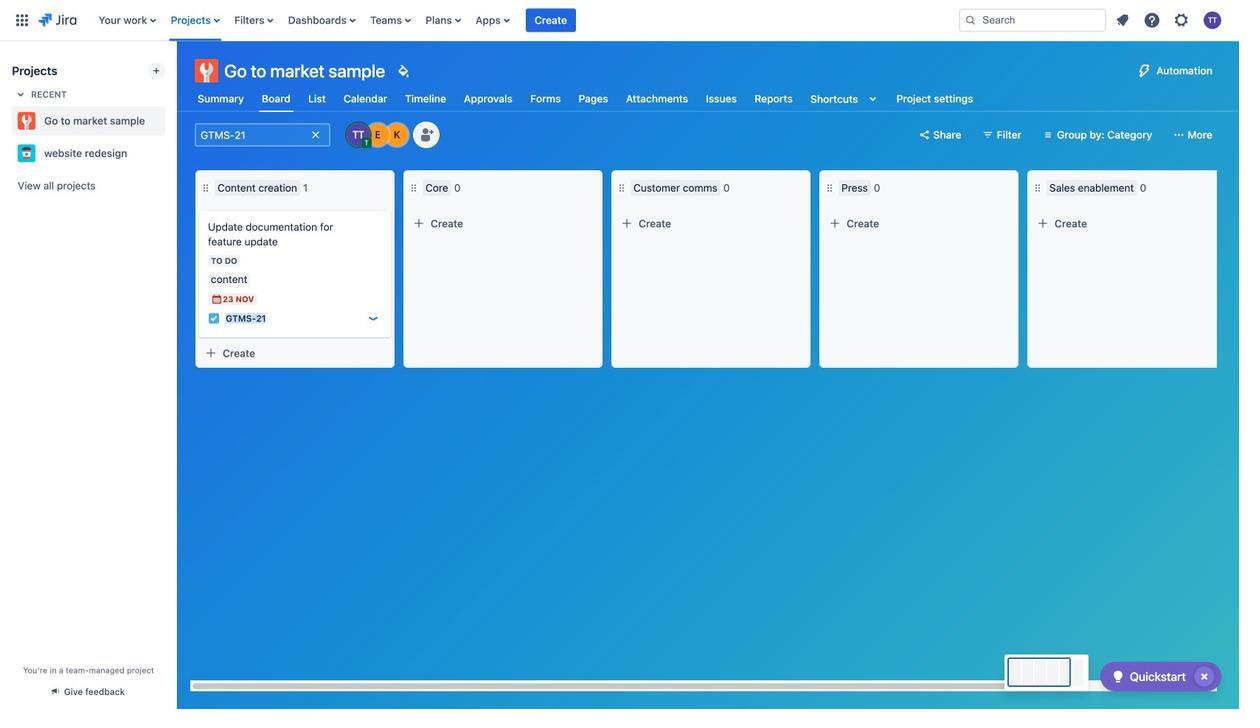 Task type: describe. For each thing, give the bounding box(es) containing it.
dismiss quickstart image
[[1193, 666, 1217, 689]]

1 add to starred image from the top
[[161, 112, 179, 130]]

press element
[[839, 180, 871, 196]]

primary element
[[9, 0, 947, 41]]

create project image
[[151, 65, 162, 77]]

2 add to starred image from the top
[[161, 145, 179, 162]]

low image
[[367, 313, 379, 325]]

notifications image
[[1114, 11, 1132, 29]]

1 horizontal spatial list
[[1110, 7, 1231, 34]]

sales enablement element
[[1047, 180, 1137, 196]]

task image
[[208, 313, 220, 325]]

collapse recent projects image
[[12, 86, 30, 103]]

content creation element
[[215, 180, 300, 196]]

search image
[[965, 14, 977, 26]]

Search board text field
[[196, 125, 308, 145]]

appswitcher icon image
[[13, 11, 31, 29]]



Task type: locate. For each thing, give the bounding box(es) containing it.
list
[[91, 0, 947, 41], [1110, 7, 1231, 34]]

tab list
[[186, 86, 986, 112]]

0 vertical spatial add to starred image
[[161, 112, 179, 130]]

clear image
[[310, 129, 322, 141]]

automation image
[[1136, 62, 1154, 80]]

add people image
[[418, 126, 435, 144]]

due date: 23 november 2023 image
[[211, 294, 223, 305], [211, 294, 223, 305]]

settings image
[[1173, 11, 1191, 29]]

Search field
[[959, 8, 1107, 32]]

None search field
[[959, 8, 1107, 32]]

collapse image
[[1201, 179, 1218, 197]]

create image
[[190, 201, 208, 218]]

0 horizontal spatial list
[[91, 0, 947, 41]]

banner
[[0, 0, 1240, 41]]

set project background image
[[394, 62, 412, 80]]

list item
[[526, 0, 576, 41]]

add to starred image
[[161, 112, 179, 130], [161, 145, 179, 162]]

1 vertical spatial add to starred image
[[161, 145, 179, 162]]

jira image
[[38, 11, 77, 29], [38, 11, 77, 29]]

help image
[[1144, 11, 1161, 29]]

customer comms element
[[631, 180, 721, 196]]

check image
[[1110, 669, 1127, 686]]

your profile and settings image
[[1204, 11, 1222, 29]]

core element
[[423, 180, 451, 196]]

sidebar navigation image
[[161, 59, 193, 89]]



Task type: vqa. For each thing, say whether or not it's contained in the screenshot.
Content Creation element
yes



